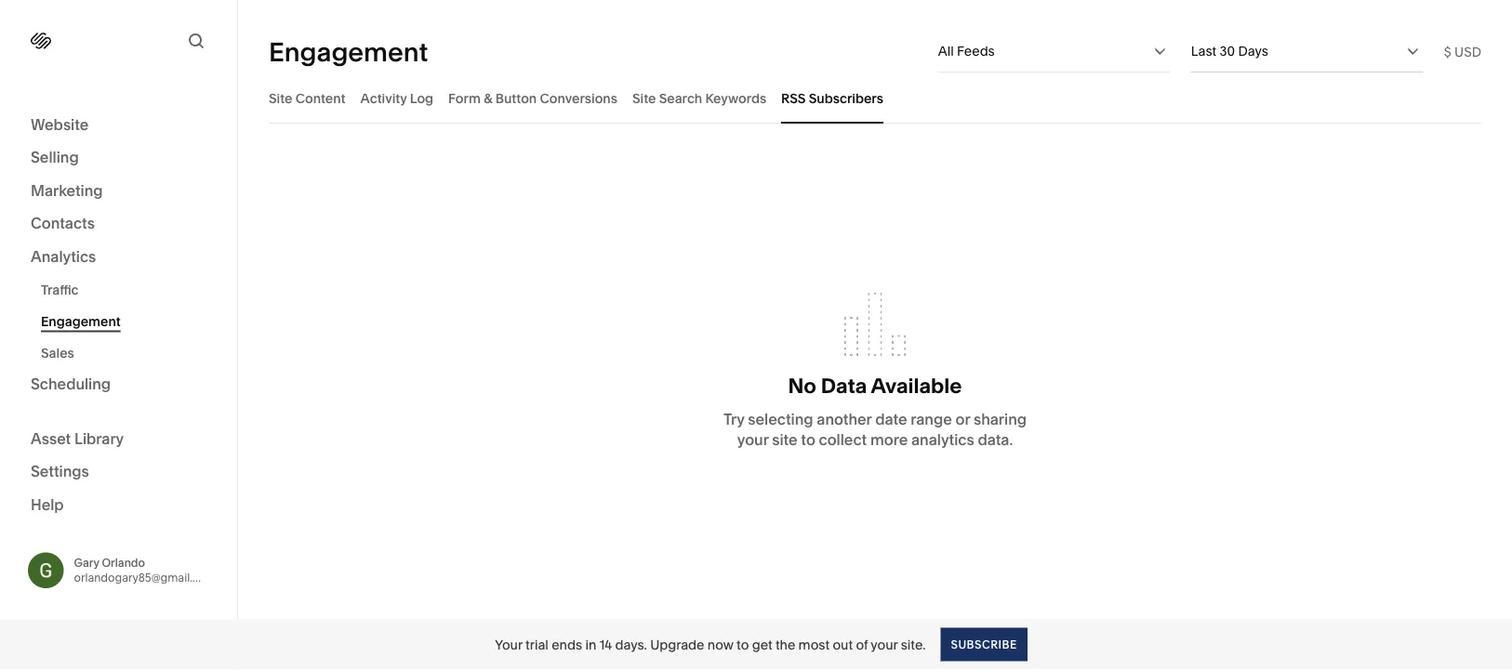 Task type: vqa. For each thing, say whether or not it's contained in the screenshot.
the Site Content on the top of the page
yes



Task type: describe. For each thing, give the bounding box(es) containing it.
site content button
[[269, 73, 346, 124]]

another
[[817, 410, 872, 428]]

selling
[[31, 148, 79, 166]]

$
[[1444, 44, 1452, 60]]

try
[[724, 410, 745, 428]]

last
[[1191, 43, 1217, 59]]

asset library link
[[31, 429, 206, 451]]

available
[[871, 373, 962, 399]]

feeds
[[957, 43, 995, 59]]

subscribe button
[[941, 628, 1028, 662]]

asset
[[31, 430, 71, 448]]

last 30 days
[[1191, 43, 1269, 59]]

form & button conversions
[[448, 90, 617, 106]]

1 vertical spatial engagement
[[41, 313, 121, 329]]

site for site search keywords
[[632, 90, 656, 106]]

gary orlando orlandogary85@gmail.com
[[74, 556, 216, 585]]

selling link
[[31, 147, 206, 169]]

sales link
[[41, 337, 217, 369]]

most
[[799, 637, 830, 653]]

0 horizontal spatial to
[[737, 637, 749, 653]]

subscribers
[[809, 90, 883, 106]]

rss subscribers
[[781, 90, 883, 106]]

your inside try selecting another date range or sharing your site to collect more analytics data.
[[737, 431, 769, 449]]

contacts link
[[31, 213, 206, 235]]

selecting
[[748, 410, 813, 428]]

rss subscribers button
[[781, 73, 883, 124]]

contacts
[[31, 214, 95, 233]]

your
[[495, 637, 522, 653]]

rss
[[781, 90, 806, 106]]

library
[[74, 430, 124, 448]]

website link
[[31, 114, 206, 136]]

or
[[956, 410, 970, 428]]

site
[[772, 431, 798, 449]]

site for site content
[[269, 90, 292, 106]]

subscribe
[[951, 638, 1017, 652]]

sharing
[[974, 410, 1027, 428]]

your trial ends in 14 days. upgrade now to get the most out of your site.
[[495, 637, 926, 653]]

get
[[752, 637, 772, 653]]

orlando
[[102, 556, 145, 570]]

the
[[776, 637, 795, 653]]

site content
[[269, 90, 346, 106]]

1 horizontal spatial your
[[871, 637, 898, 653]]

orlandogary85@gmail.com
[[74, 571, 216, 585]]

website
[[31, 115, 89, 133]]

form & button conversions button
[[448, 73, 617, 124]]

traffic
[[41, 282, 79, 298]]

of
[[856, 637, 868, 653]]

keywords
[[705, 90, 766, 106]]

to inside try selecting another date range or sharing your site to collect more analytics data.
[[801, 431, 816, 449]]

activity log
[[360, 90, 433, 106]]

in
[[585, 637, 596, 653]]

14
[[600, 637, 612, 653]]

no data available
[[788, 373, 962, 399]]

&
[[484, 90, 492, 106]]

now
[[708, 637, 734, 653]]

analytics
[[911, 431, 974, 449]]

traffic link
[[41, 274, 217, 306]]



Task type: locate. For each thing, give the bounding box(es) containing it.
log
[[410, 90, 433, 106]]

1 horizontal spatial to
[[801, 431, 816, 449]]

to left get
[[737, 637, 749, 653]]

ends
[[552, 637, 582, 653]]

settings
[[31, 463, 89, 481]]

usd
[[1455, 44, 1482, 60]]

content
[[296, 90, 346, 106]]

1 horizontal spatial engagement
[[269, 36, 428, 67]]

tab list containing site content
[[269, 73, 1482, 124]]

range
[[911, 410, 952, 428]]

data.
[[978, 431, 1013, 449]]

button
[[495, 90, 537, 106]]

All Feeds field
[[938, 31, 1171, 72]]

engagement link
[[41, 306, 217, 337]]

0 horizontal spatial site
[[269, 90, 292, 106]]

analytics
[[31, 247, 96, 266]]

conversions
[[540, 90, 617, 106]]

your
[[737, 431, 769, 449], [871, 637, 898, 653]]

sales
[[41, 345, 74, 361]]

analytics link
[[31, 246, 206, 268]]

engagement up content
[[269, 36, 428, 67]]

1 vertical spatial to
[[737, 637, 749, 653]]

trial
[[526, 637, 549, 653]]

out
[[833, 637, 853, 653]]

your right of
[[871, 637, 898, 653]]

marketing
[[31, 181, 103, 199]]

more
[[870, 431, 908, 449]]

site search keywords
[[632, 90, 766, 106]]

scheduling
[[31, 375, 111, 393]]

search
[[659, 90, 702, 106]]

activity log button
[[360, 73, 433, 124]]

$ usd
[[1444, 44, 1482, 60]]

marketing link
[[31, 180, 206, 202]]

tab list
[[269, 73, 1482, 124]]

your down try
[[737, 431, 769, 449]]

last 30 days button
[[1191, 31, 1424, 72]]

form
[[448, 90, 481, 106]]

days.
[[615, 637, 647, 653]]

engagement
[[269, 36, 428, 67], [41, 313, 121, 329]]

collect
[[819, 431, 867, 449]]

1 site from the left
[[269, 90, 292, 106]]

help link
[[31, 495, 64, 515]]

data
[[821, 373, 867, 399]]

0 vertical spatial to
[[801, 431, 816, 449]]

to
[[801, 431, 816, 449], [737, 637, 749, 653]]

upgrade
[[650, 637, 704, 653]]

site search keywords button
[[632, 73, 766, 124]]

site
[[269, 90, 292, 106], [632, 90, 656, 106]]

30
[[1220, 43, 1235, 59]]

1 horizontal spatial site
[[632, 90, 656, 106]]

activity
[[360, 90, 407, 106]]

site inside button
[[632, 90, 656, 106]]

date
[[875, 410, 907, 428]]

help
[[31, 496, 64, 514]]

all feeds
[[938, 43, 995, 59]]

all
[[938, 43, 954, 59]]

try selecting another date range or sharing your site to collect more analytics data.
[[724, 410, 1027, 449]]

site left content
[[269, 90, 292, 106]]

no
[[788, 373, 817, 399]]

2 site from the left
[[632, 90, 656, 106]]

gary
[[74, 556, 99, 570]]

site left search at left
[[632, 90, 656, 106]]

engagement down traffic
[[41, 313, 121, 329]]

settings link
[[31, 462, 206, 484]]

days
[[1238, 43, 1269, 59]]

asset library
[[31, 430, 124, 448]]

0 vertical spatial engagement
[[269, 36, 428, 67]]

1 vertical spatial your
[[871, 637, 898, 653]]

to right site in the right bottom of the page
[[801, 431, 816, 449]]

0 horizontal spatial engagement
[[41, 313, 121, 329]]

scheduling link
[[31, 374, 206, 396]]

site inside button
[[269, 90, 292, 106]]

0 vertical spatial your
[[737, 431, 769, 449]]

site.
[[901, 637, 926, 653]]

0 horizontal spatial your
[[737, 431, 769, 449]]



